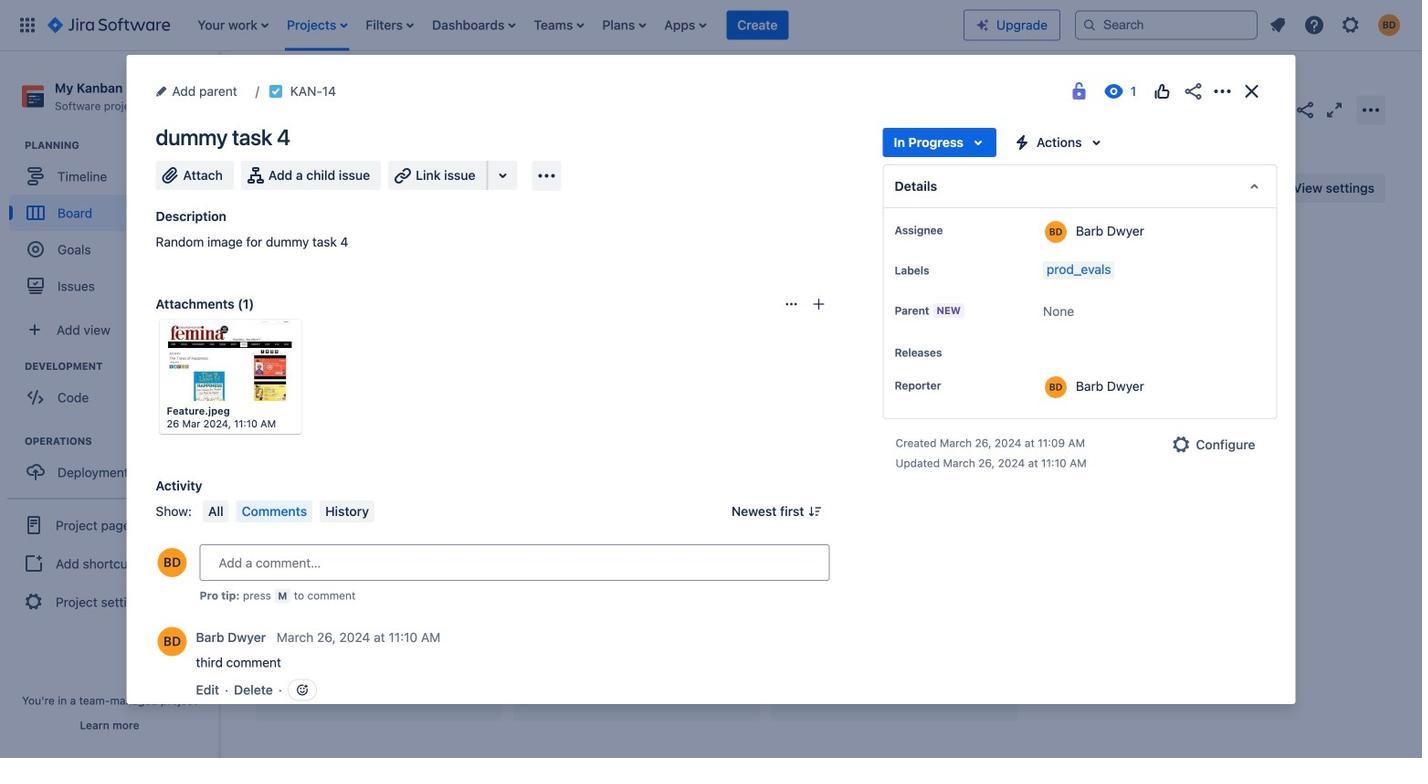 Task type: vqa. For each thing, say whether or not it's contained in the screenshot.
8th list item from right
yes



Task type: describe. For each thing, give the bounding box(es) containing it.
1 heading from the top
[[25, 138, 218, 153]]

8 list item from the left
[[727, 0, 789, 51]]

3 list item from the left
[[360, 0, 420, 51]]

4 list item from the left
[[427, 0, 521, 51]]

actions image
[[1212, 80, 1234, 102]]

vote options: no one has voted for this issue yet. image
[[1152, 80, 1174, 102]]

primary element
[[11, 0, 964, 51]]

task image
[[269, 84, 283, 99]]

more image
[[272, 328, 294, 350]]

3 heading from the top
[[25, 434, 218, 449]]

enter full screen image
[[1324, 99, 1346, 121]]

copy link to comment image
[[444, 629, 459, 644]]

goal image
[[27, 241, 44, 258]]

more information about barb dwyer image for assignee pin to top. only you can see pinned fields. 'icon'
[[1045, 221, 1067, 243]]

reporter pin to top. only you can see pinned fields. image
[[945, 378, 960, 393]]

Search field
[[1076, 11, 1258, 40]]

add attachment image
[[812, 297, 827, 312]]

add reaction image
[[295, 683, 310, 698]]



Task type: locate. For each thing, give the bounding box(es) containing it.
more information about barb dwyer image for reporter pin to top. only you can see pinned fields. icon
[[1045, 377, 1067, 398]]

add app image
[[536, 165, 558, 187]]

1 horizontal spatial list
[[1262, 9, 1412, 42]]

jira software image
[[48, 14, 170, 36], [48, 14, 170, 36]]

0 vertical spatial more information about barb dwyer image
[[1045, 221, 1067, 243]]

download image
[[241, 328, 263, 350]]

0 horizontal spatial list
[[188, 0, 964, 51]]

2 heading from the top
[[25, 359, 218, 374]]

banner
[[0, 0, 1423, 51]]

details element
[[883, 165, 1278, 208]]

more information about barb dwyer image
[[1045, 221, 1067, 243], [1045, 377, 1067, 398], [158, 627, 187, 657]]

close image
[[1242, 80, 1264, 102]]

dialog
[[127, 55, 1296, 759]]

1 vertical spatial heading
[[25, 359, 218, 374]]

5 list item from the left
[[529, 0, 590, 51]]

6 list item from the left
[[597, 0, 652, 51]]

1 list item from the left
[[192, 0, 274, 51]]

more options for attachments image
[[785, 297, 799, 312]]

list item
[[192, 0, 274, 51], [282, 0, 353, 51], [360, 0, 420, 51], [427, 0, 521, 51], [529, 0, 590, 51], [597, 0, 652, 51], [659, 0, 712, 51], [727, 0, 789, 51]]

link web pages and more image
[[492, 165, 514, 186]]

add people image
[[450, 177, 472, 199]]

0 vertical spatial heading
[[25, 138, 218, 153]]

copy link to issue image
[[333, 83, 347, 98]]

None search field
[[1076, 11, 1258, 40]]

heading
[[25, 138, 218, 153], [25, 359, 218, 374], [25, 434, 218, 449]]

Add a comment… field
[[200, 545, 830, 581]]

search image
[[1083, 18, 1098, 32]]

assignee pin to top. only you can see pinned fields. image
[[947, 223, 962, 238]]

menu bar
[[199, 501, 378, 523]]

2 vertical spatial heading
[[25, 434, 218, 449]]

list
[[188, 0, 964, 51], [1262, 9, 1412, 42]]

group
[[9, 138, 218, 310], [9, 359, 218, 422], [9, 434, 218, 496], [7, 498, 212, 628]]

1 vertical spatial more information about barb dwyer image
[[1045, 377, 1067, 398]]

labels pin to top. only you can see pinned fields. image
[[934, 263, 948, 278]]

Search this board text field
[[257, 172, 343, 205]]

sidebar element
[[0, 51, 219, 759]]

2 list item from the left
[[282, 0, 353, 51]]

2 vertical spatial more information about barb dwyer image
[[158, 627, 187, 657]]

7 list item from the left
[[659, 0, 712, 51]]



